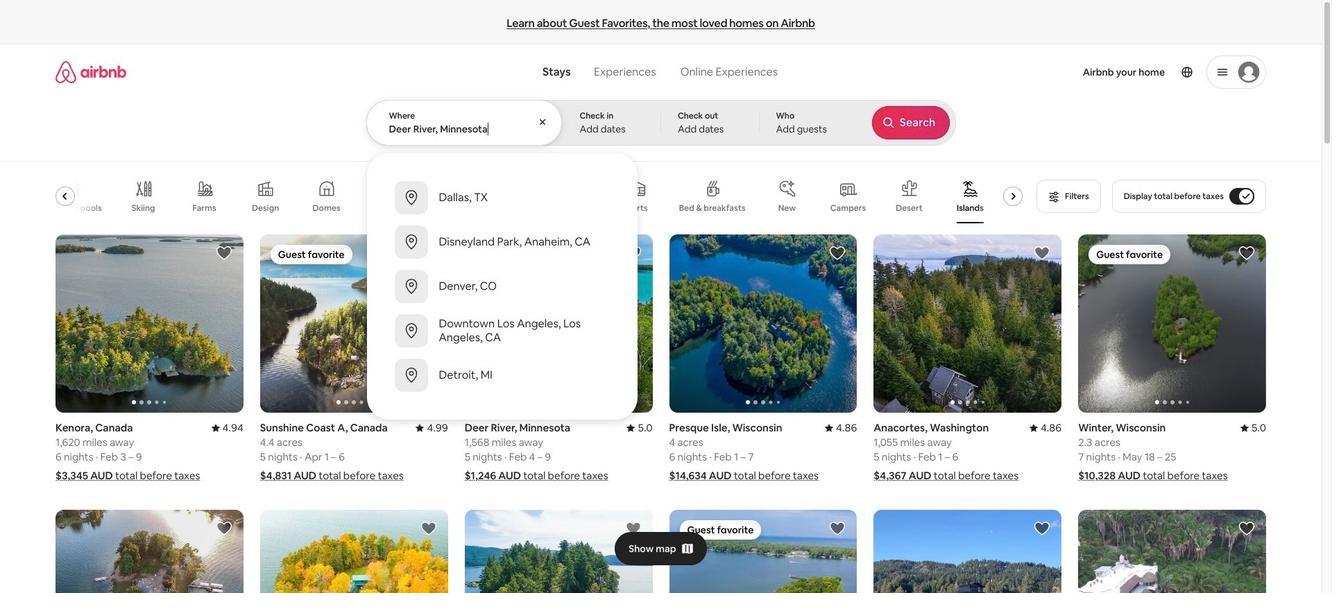 Task type: vqa. For each thing, say whether or not it's contained in the screenshot.
5th option from the top
yes



Task type: describe. For each thing, give the bounding box(es) containing it.
add to wishlist: sunshine coast a, canada image
[[420, 245, 437, 262]]

5.0 out of 5 average rating image
[[627, 421, 652, 435]]

add to wishlist: madeira park, canada image
[[625, 521, 641, 537]]

4.99 out of 5 average rating image
[[416, 421, 448, 434]]

4.86 out of 5 average rating image for add to wishlist: anacortes, washington icon
[[1029, 421, 1062, 434]]

4 option from the top
[[367, 309, 637, 353]]

3 option from the top
[[367, 264, 637, 309]]

add to wishlist: winter, wisconsin image
[[1238, 245, 1255, 262]]

add to wishlist: deer river, minnesota image
[[625, 245, 641, 262]]

profile element
[[800, 44, 1266, 100]]

add to wishlist: somers, montana image
[[1034, 521, 1050, 537]]

add to wishlist: birchwood, wisconsin image
[[420, 521, 437, 537]]



Task type: locate. For each thing, give the bounding box(es) containing it.
add to wishlist: punta de mita, mexico image
[[1238, 521, 1255, 537]]

1 horizontal spatial 4.86 out of 5 average rating image
[[1029, 421, 1062, 434]]

option
[[367, 176, 637, 220], [367, 220, 637, 264], [367, 264, 637, 309], [367, 309, 637, 353], [367, 353, 637, 398]]

add to wishlist: battle creek, michigan image
[[216, 521, 232, 537]]

2 option from the top
[[367, 220, 637, 264]]

1 option from the top
[[367, 176, 637, 220]]

tab panel
[[366, 100, 956, 420]]

search suggestions list box
[[367, 164, 637, 409]]

0 horizontal spatial 4.86 out of 5 average rating image
[[825, 421, 857, 434]]

add to wishlist: anacortes, washington image
[[1034, 245, 1050, 262]]

None search field
[[366, 44, 956, 420]]

1 4.86 out of 5 average rating image from the left
[[825, 421, 857, 434]]

2 4.86 out of 5 average rating image from the left
[[1029, 421, 1062, 434]]

add to wishlist: presque isle, wisconsin image
[[829, 245, 846, 262]]

Search destinations search field
[[389, 123, 540, 135]]

group
[[44, 169, 1028, 223], [56, 234, 243, 413], [260, 234, 448, 413], [465, 234, 652, 413], [669, 234, 857, 413], [874, 234, 1249, 413], [1078, 234, 1266, 413], [56, 510, 243, 593], [260, 510, 448, 593], [465, 510, 652, 593], [669, 510, 857, 593], [874, 510, 1062, 593], [1078, 510, 1266, 593]]

5 option from the top
[[367, 353, 637, 398]]

add to wishlist: sturgeon bay, wisconsin image
[[829, 521, 846, 537]]

what can we help you find? tab list
[[531, 57, 668, 87]]

5.0 out of 5 average rating image
[[1240, 421, 1266, 435]]

4.94 out of 5 average rating image
[[211, 421, 243, 434]]

add to wishlist: kenora, canada image
[[216, 245, 232, 262]]

4.86 out of 5 average rating image
[[825, 421, 857, 434], [1029, 421, 1062, 434]]

4.86 out of 5 average rating image for add to wishlist: presque isle, wisconsin icon
[[825, 421, 857, 434]]



